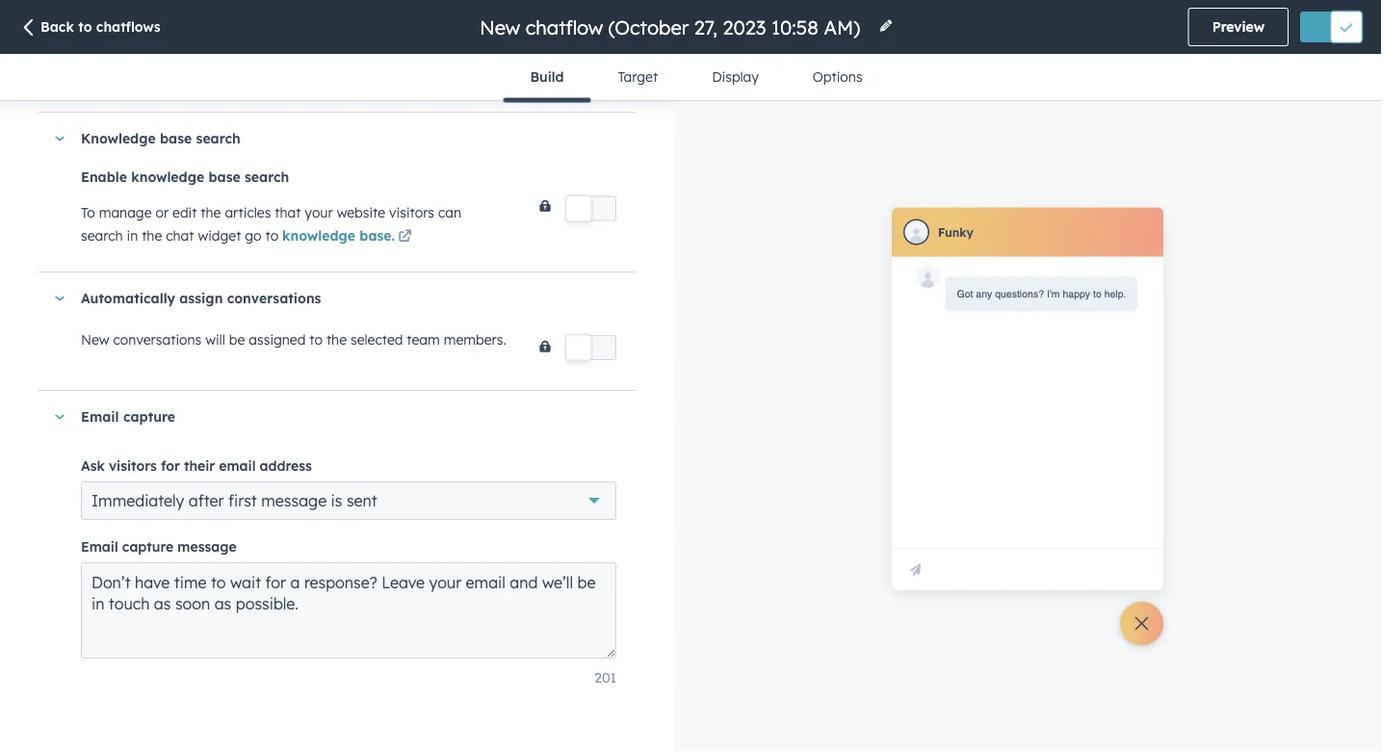Task type: vqa. For each thing, say whether or not it's contained in the screenshot.
'the' to the bottom
yes



Task type: describe. For each thing, give the bounding box(es) containing it.
edit
[[173, 204, 197, 221]]

widget
[[198, 227, 241, 244]]

for
[[161, 458, 180, 474]]

members.
[[444, 331, 507, 348]]

email capture
[[81, 409, 175, 426]]

after
[[189, 491, 224, 511]]

is
[[331, 491, 343, 511]]

display
[[712, 68, 759, 85]]

build
[[530, 68, 564, 85]]

caret image for email capture
[[54, 415, 66, 420]]

1 vertical spatial message
[[178, 539, 237, 555]]

target button
[[591, 54, 685, 100]]

back
[[40, 18, 74, 35]]

capture for email capture message
[[122, 539, 174, 555]]

selected
[[351, 331, 403, 348]]

1 vertical spatial base
[[209, 168, 241, 185]]

team
[[407, 331, 440, 348]]

conversations inside dropdown button
[[227, 290, 321, 307]]

be
[[229, 331, 245, 348]]

2 horizontal spatial the
[[327, 331, 347, 348]]

1 vertical spatial conversations
[[113, 331, 202, 348]]

email
[[219, 458, 256, 474]]

caret image
[[54, 136, 66, 141]]

1 link opens in a new window image from the top
[[399, 225, 412, 248]]

enable knowledge base search
[[81, 168, 289, 185]]

visitors inside to manage or edit the articles that your website visitors can search in the chat widget go to
[[389, 204, 435, 221]]

0 vertical spatial the
[[201, 204, 221, 221]]

2 horizontal spatial to
[[310, 331, 323, 348]]

immediately after first message is sent button
[[81, 482, 617, 520]]

search inside dropdown button
[[196, 130, 241, 147]]

enable
[[81, 168, 127, 185]]

new
[[81, 331, 109, 348]]

navigation containing build
[[503, 54, 890, 103]]

immediately
[[92, 491, 184, 511]]

0 horizontal spatial the
[[142, 227, 162, 244]]

new conversations will be assigned to the selected team members.
[[81, 331, 507, 348]]

201
[[595, 670, 617, 686]]

knowledge base search
[[81, 130, 241, 147]]

assign
[[179, 290, 223, 307]]

ask
[[81, 458, 105, 474]]

chat
[[166, 227, 194, 244]]

automatically
[[81, 290, 175, 307]]

search inside to manage or edit the articles that your website visitors can search in the chat widget go to
[[81, 227, 123, 244]]

1 vertical spatial knowledge
[[282, 227, 356, 244]]

to manage or edit the articles that your website visitors can search in the chat widget go to
[[81, 204, 462, 244]]



Task type: locate. For each thing, give the bounding box(es) containing it.
2 vertical spatial to
[[310, 331, 323, 348]]

visitors
[[389, 204, 435, 221], [109, 458, 157, 474]]

Email capture message text field
[[81, 563, 617, 659]]

knowledge base search button
[[39, 113, 617, 165]]

to
[[78, 18, 92, 35], [266, 227, 279, 244], [310, 331, 323, 348]]

caret image left email capture on the bottom left of page
[[54, 415, 66, 420]]

0 horizontal spatial message
[[178, 539, 237, 555]]

capture down the immediately
[[122, 539, 174, 555]]

capture up for at bottom
[[123, 409, 175, 426]]

articles
[[225, 204, 271, 221]]

0 vertical spatial capture
[[123, 409, 175, 426]]

preview
[[1213, 18, 1265, 35]]

2 vertical spatial the
[[327, 331, 347, 348]]

0 horizontal spatial visitors
[[109, 458, 157, 474]]

0 vertical spatial caret image
[[54, 296, 66, 301]]

1 vertical spatial to
[[266, 227, 279, 244]]

options button
[[786, 54, 890, 100]]

first
[[228, 491, 257, 511]]

base
[[160, 130, 192, 147], [209, 168, 241, 185]]

visitors up the immediately
[[109, 458, 157, 474]]

base up enable knowledge base search
[[160, 130, 192, 147]]

conversations down 'automatically'
[[113, 331, 202, 348]]

0 vertical spatial search
[[196, 130, 241, 147]]

1 horizontal spatial knowledge
[[282, 227, 356, 244]]

the
[[201, 204, 221, 221], [142, 227, 162, 244], [327, 331, 347, 348]]

visitors left 'can'
[[389, 204, 435, 221]]

1 vertical spatial caret image
[[54, 415, 66, 420]]

that
[[275, 204, 301, 221]]

caret image
[[54, 296, 66, 301], [54, 415, 66, 420]]

knowledge
[[81, 130, 156, 147]]

will
[[205, 331, 225, 348]]

1 caret image from the top
[[54, 296, 66, 301]]

capture
[[123, 409, 175, 426], [122, 539, 174, 555]]

capture for email capture
[[123, 409, 175, 426]]

manage
[[99, 204, 152, 221]]

knowledge base. link
[[282, 225, 415, 248]]

0 horizontal spatial to
[[78, 18, 92, 35]]

their
[[184, 458, 215, 474]]

caret image inside the email capture dropdown button
[[54, 415, 66, 420]]

message
[[261, 491, 327, 511], [178, 539, 237, 555]]

sent
[[347, 491, 377, 511]]

target
[[618, 68, 658, 85]]

to right assigned
[[310, 331, 323, 348]]

caret image for automatically assign conversations
[[54, 296, 66, 301]]

base inside dropdown button
[[160, 130, 192, 147]]

1 vertical spatial email
[[81, 539, 118, 555]]

None field
[[478, 14, 867, 40]]

assigned
[[249, 331, 306, 348]]

0 vertical spatial knowledge
[[131, 168, 204, 185]]

to inside button
[[78, 18, 92, 35]]

0 vertical spatial message
[[261, 491, 327, 511]]

base up articles
[[209, 168, 241, 185]]

0 vertical spatial to
[[78, 18, 92, 35]]

knowledge down your
[[282, 227, 356, 244]]

1 vertical spatial the
[[142, 227, 162, 244]]

0 horizontal spatial base
[[160, 130, 192, 147]]

1 vertical spatial search
[[245, 168, 289, 185]]

1 horizontal spatial search
[[196, 130, 241, 147]]

email for email capture message
[[81, 539, 118, 555]]

caret image inside automatically assign conversations dropdown button
[[54, 296, 66, 301]]

knowledge
[[131, 168, 204, 185], [282, 227, 356, 244]]

in
[[127, 227, 138, 244]]

go
[[245, 227, 262, 244]]

build button
[[503, 54, 591, 103]]

2 caret image from the top
[[54, 415, 66, 420]]

chatflows
[[96, 18, 161, 35]]

website
[[337, 204, 386, 221]]

knowledge up or
[[131, 168, 204, 185]]

caret image left 'automatically'
[[54, 296, 66, 301]]

back to chatflows
[[40, 18, 161, 35]]

email capture button
[[39, 391, 617, 443]]

the right in
[[142, 227, 162, 244]]

message down address
[[261, 491, 327, 511]]

link opens in a new window image
[[399, 225, 412, 248], [399, 230, 412, 244]]

email down the immediately
[[81, 539, 118, 555]]

or
[[156, 204, 169, 221]]

conversations
[[227, 290, 321, 307], [113, 331, 202, 348]]

search up articles
[[245, 168, 289, 185]]

0 horizontal spatial conversations
[[113, 331, 202, 348]]

search up enable knowledge base search
[[196, 130, 241, 147]]

address
[[260, 458, 312, 474]]

email inside dropdown button
[[81, 409, 119, 426]]

to right 'back'
[[78, 18, 92, 35]]

display button
[[685, 54, 786, 100]]

2 link opens in a new window image from the top
[[399, 230, 412, 244]]

1 horizontal spatial conversations
[[227, 290, 321, 307]]

message down after
[[178, 539, 237, 555]]

ask visitors for their email address
[[81, 458, 312, 474]]

immediately after first message is sent
[[92, 491, 377, 511]]

to inside to manage or edit the articles that your website visitors can search in the chat widget go to
[[266, 227, 279, 244]]

email capture message
[[81, 539, 237, 555]]

can
[[438, 204, 462, 221]]

base.
[[360, 227, 395, 244]]

1 horizontal spatial message
[[261, 491, 327, 511]]

1 horizontal spatial the
[[201, 204, 221, 221]]

2 horizontal spatial search
[[245, 168, 289, 185]]

message inside popup button
[[261, 491, 327, 511]]

automatically assign conversations
[[81, 290, 321, 307]]

search down to on the top left
[[81, 227, 123, 244]]

1 horizontal spatial base
[[209, 168, 241, 185]]

email up the ask
[[81, 409, 119, 426]]

0 vertical spatial email
[[81, 409, 119, 426]]

conversations up assigned
[[227, 290, 321, 307]]

email
[[81, 409, 119, 426], [81, 539, 118, 555]]

2 vertical spatial search
[[81, 227, 123, 244]]

your
[[305, 204, 333, 221]]

0 vertical spatial conversations
[[227, 290, 321, 307]]

0 horizontal spatial knowledge
[[131, 168, 204, 185]]

email for email capture
[[81, 409, 119, 426]]

1 horizontal spatial visitors
[[389, 204, 435, 221]]

options
[[813, 68, 863, 85]]

preview button
[[1189, 8, 1289, 46]]

1 vertical spatial capture
[[122, 539, 174, 555]]

1 horizontal spatial to
[[266, 227, 279, 244]]

link opens in a new window image inside knowledge base. link
[[399, 230, 412, 244]]

the up widget
[[201, 204, 221, 221]]

the left selected
[[327, 331, 347, 348]]

1 vertical spatial visitors
[[109, 458, 157, 474]]

automatically assign conversations button
[[39, 273, 617, 325]]

1 email from the top
[[81, 409, 119, 426]]

to
[[81, 204, 95, 221]]

search
[[196, 130, 241, 147], [245, 168, 289, 185], [81, 227, 123, 244]]

0 vertical spatial visitors
[[389, 204, 435, 221]]

knowledge base.
[[282, 227, 395, 244]]

capture inside dropdown button
[[123, 409, 175, 426]]

navigation
[[503, 54, 890, 103]]

back to chatflows button
[[19, 18, 161, 39]]

2 email from the top
[[81, 539, 118, 555]]

0 vertical spatial base
[[160, 130, 192, 147]]

to right go
[[266, 227, 279, 244]]

0 horizontal spatial search
[[81, 227, 123, 244]]



